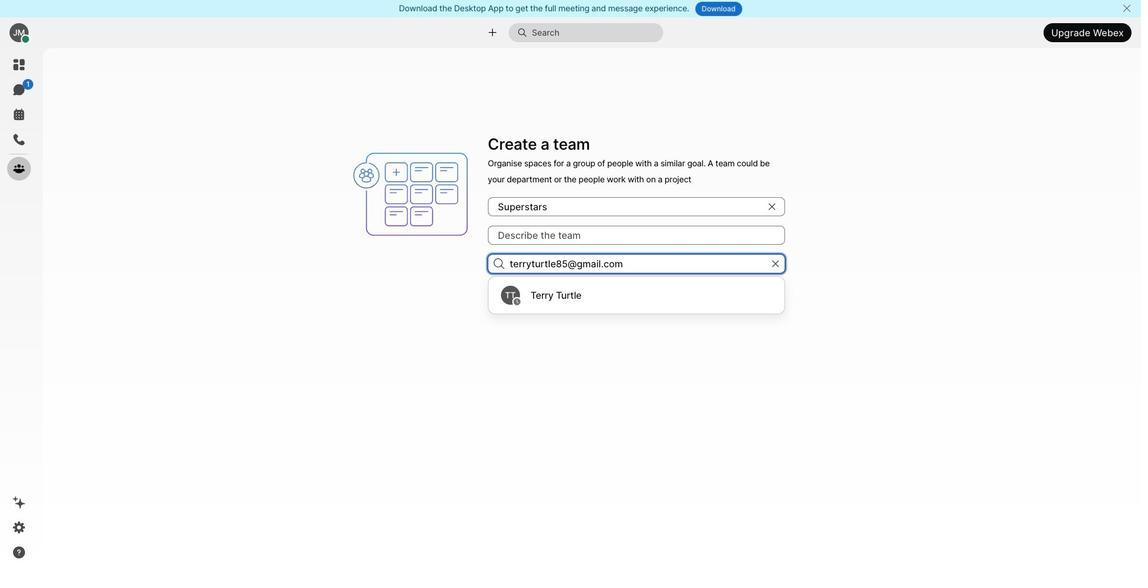 Task type: locate. For each thing, give the bounding box(es) containing it.
terry turtle list item
[[492, 280, 782, 311]]

cancel_16 image
[[1122, 4, 1132, 13]]

Add people by name or email text field
[[488, 254, 785, 273]]

navigation
[[0, 48, 38, 575]]

create a team image
[[348, 131, 481, 257]]

Name the team (required) text field
[[488, 197, 785, 216]]

webex tab list
[[7, 53, 33, 181]]

search_18 image
[[494, 259, 504, 269]]



Task type: describe. For each thing, give the bounding box(es) containing it.
Describe the team text field
[[488, 226, 785, 245]]



Task type: vqa. For each thing, say whether or not it's contained in the screenshot.
general list item
no



